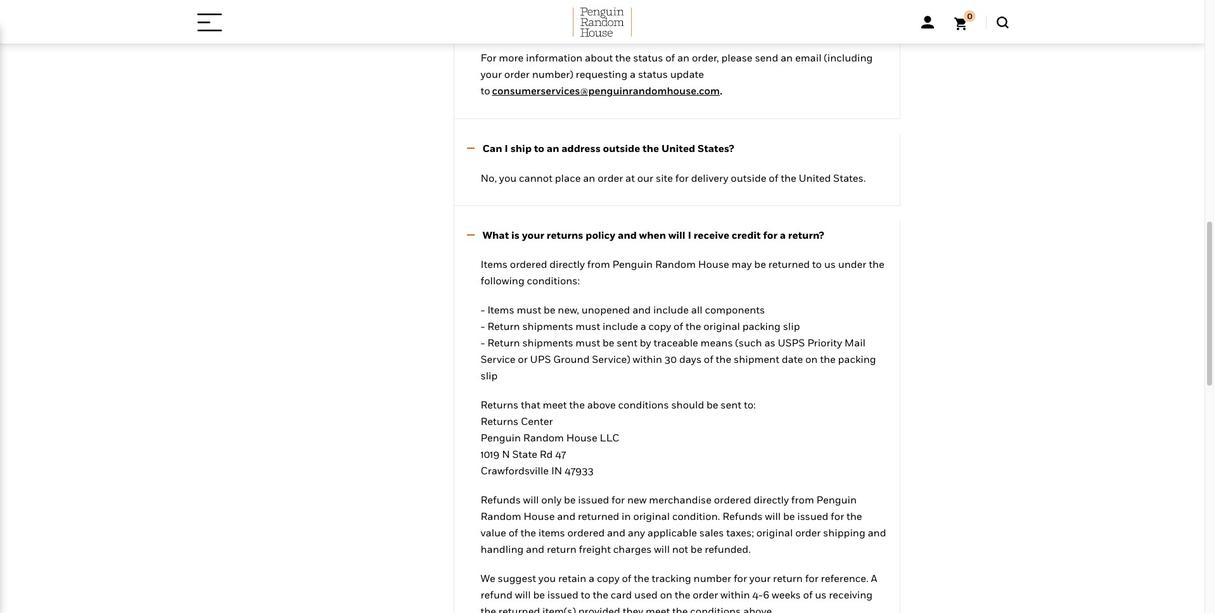 Task type: vqa. For each thing, say whether or not it's contained in the screenshot.
Lewis & Clark image
no



Task type: locate. For each thing, give the bounding box(es) containing it.
we
[[481, 573, 496, 585]]

1 vertical spatial within
[[721, 589, 750, 602]]

1 returns from the top
[[481, 399, 519, 412]]

no, you cannot place an order at our site for delivery outside of the united states.
[[481, 172, 866, 184]]

states?
[[698, 142, 735, 155]]

0 vertical spatial packing
[[743, 320, 781, 333]]

service)
[[592, 353, 631, 366]]

1 vertical spatial return
[[774, 573, 803, 585]]

an
[[678, 52, 690, 64], [781, 52, 793, 64], [547, 142, 560, 155], [583, 172, 596, 184]]

copy up by
[[649, 320, 672, 333]]

0 horizontal spatial packing
[[743, 320, 781, 333]]

on right date
[[806, 353, 818, 366]]

days
[[680, 353, 702, 366]]

sent left to:
[[721, 399, 742, 412]]

sent left by
[[617, 337, 638, 349]]

within
[[633, 353, 663, 366], [721, 589, 750, 602]]

0 vertical spatial on
[[806, 353, 818, 366]]

47
[[556, 448, 566, 461]]

returned down return?
[[769, 258, 810, 271]]

issued up shipping
[[798, 510, 829, 523]]

2 horizontal spatial penguin
[[817, 494, 857, 507]]

conditions inside we suggest you retain a copy of the tracking number for your return for reference. a refund will be issued to the card used on the order within 4-6 weeks of us receiving the returned item(s) provided they meet the conditions above.
[[691, 606, 741, 614]]

ordered up taxes;
[[714, 494, 752, 507]]

return
[[547, 543, 577, 556], [774, 573, 803, 585]]

house down only
[[524, 510, 555, 523]]

2 vertical spatial random
[[481, 510, 522, 523]]

1 horizontal spatial outside
[[731, 172, 767, 184]]

original up means
[[704, 320, 741, 333]]

returned down refund
[[499, 606, 540, 614]]

ground
[[554, 353, 590, 366]]

0 vertical spatial in
[[664, 22, 673, 35]]

for
[[481, 52, 497, 64]]

issued up item(s)
[[548, 589, 579, 602]]

2 horizontal spatial house
[[699, 258, 730, 271]]

outside
[[603, 142, 641, 155], [731, 172, 767, 184]]

.
[[720, 85, 723, 97]]

directly up taxes;
[[754, 494, 789, 507]]

1 vertical spatial slip
[[481, 370, 498, 382]]

a inside - items must be new, unopened and include all components - return shipments must include a copy of the original packing slip - return shipments must be sent by traceable means (such as usps priority mail service or ups ground service) within 30 days of the shipment date on the packing slip
[[641, 320, 647, 333]]

consumerservices@penguinrandomhouse.com link
[[492, 85, 720, 97]]

2 horizontal spatial returned
[[769, 258, 810, 271]]

0 horizontal spatial from
[[588, 258, 610, 271]]

refunds up taxes;
[[723, 510, 763, 523]]

order down more
[[505, 68, 530, 81]]

validated
[[617, 22, 661, 35]]

suggest
[[498, 573, 536, 585]]

value
[[481, 527, 507, 540]]

you right no,
[[500, 172, 517, 184]]

meet right that
[[543, 399, 567, 412]]

meet inside we suggest you retain a copy of the tracking number for your return for reference. a refund will be issued to the card used on the order within 4-6 weeks of us receiving the returned item(s) provided they meet the conditions above.
[[646, 606, 670, 614]]

random up rd
[[524, 432, 564, 445]]

return down items
[[547, 543, 577, 556]]

card
[[611, 589, 632, 602]]

0 horizontal spatial original
[[634, 510, 670, 523]]

1 horizontal spatial from
[[792, 494, 815, 507]]

a up the consumerservices@penguinrandomhouse.com .
[[630, 68, 636, 81]]

you
[[500, 172, 517, 184], [539, 573, 556, 585]]

ordered up freight
[[568, 527, 605, 540]]

1 horizontal spatial include
[[654, 304, 689, 316]]

1 vertical spatial conditions
[[691, 606, 741, 614]]

site
[[656, 172, 673, 184]]

shipment up send
[[750, 22, 795, 35]]

conditions right above
[[619, 399, 669, 412]]

returns up n
[[481, 415, 519, 428]]

following
[[481, 275, 525, 287]]

return?
[[789, 229, 825, 241]]

returns
[[481, 399, 519, 412], [481, 415, 519, 428]]

0 vertical spatial returns
[[481, 399, 519, 412]]

for inside - your backorder request expired - your payment could not be validated in preparation for shipment
[[734, 22, 747, 35]]

0 vertical spatial issued
[[578, 494, 610, 507]]

items up following
[[481, 258, 508, 271]]

random inside refunds will only be issued for new merchandise ordered directly from penguin random house and returned in original condition. refunds will be issued for the value of the items ordered and any applicable sales taxes; original order shipping and handling and return freight charges will not be refunded.
[[481, 510, 522, 523]]

packing up as in the bottom of the page
[[743, 320, 781, 333]]

0 vertical spatial house
[[699, 258, 730, 271]]

house
[[699, 258, 730, 271], [567, 432, 598, 445], [524, 510, 555, 523]]

for left new in the bottom right of the page
[[612, 494, 625, 507]]

return inside refunds will only be issued for new merchandise ordered directly from penguin random house and returned in original condition. refunds will be issued for the value of the items ordered and any applicable sales taxes; original order shipping and handling and return freight charges will not be refunded.
[[547, 543, 577, 556]]

0 horizontal spatial sent
[[617, 337, 638, 349]]

be inside we suggest you retain a copy of the tracking number for your return for reference. a refund will be issued to the card used on the order within 4-6 weeks of us receiving the returned item(s) provided they meet the conditions above.
[[533, 589, 545, 602]]

0 horizontal spatial random
[[481, 510, 522, 523]]

include down unopened
[[603, 320, 638, 333]]

3 - from the top
[[481, 304, 485, 316]]

your up 4-
[[750, 573, 771, 585]]

not down request
[[585, 22, 601, 35]]

the inside returns that meet the above conditions should be sent to: returns center penguin random house llc 1019 n state rd 47 crawfordsville in 47933
[[570, 399, 585, 412]]

0 horizontal spatial penguin
[[481, 432, 521, 445]]

1 vertical spatial include
[[603, 320, 638, 333]]

to down for
[[481, 85, 491, 97]]

0 horizontal spatial i
[[505, 142, 508, 155]]

must down conditions:
[[517, 304, 542, 316]]

to:
[[744, 399, 756, 412]]

must
[[517, 304, 542, 316], [576, 320, 601, 333], [576, 337, 601, 349]]

sign in image
[[922, 16, 934, 29]]

1 horizontal spatial you
[[539, 573, 556, 585]]

1 vertical spatial original
[[634, 510, 670, 523]]

i
[[505, 142, 508, 155], [688, 229, 692, 241]]

house inside refunds will only be issued for new merchandise ordered directly from penguin random house and returned in original condition. refunds will be issued for the value of the items ordered and any applicable sales taxes; original order shipping and handling and return freight charges will not be refunded.
[[524, 510, 555, 523]]

1 vertical spatial on
[[660, 589, 673, 602]]

status down validated
[[634, 52, 663, 64]]

2 horizontal spatial random
[[656, 258, 696, 271]]

1 vertical spatial not
[[673, 543, 689, 556]]

directly
[[550, 258, 585, 271], [754, 494, 789, 507]]

0 horizontal spatial house
[[524, 510, 555, 523]]

shipments up 'ups'
[[523, 337, 574, 349]]

issued down "47933"
[[578, 494, 610, 507]]

- items must be new, unopened and include all components - return shipments must include a copy of the original packing slip - return shipments must be sent by traceable means (such as usps priority mail service or ups ground service) within 30 days of the shipment date on the packing slip
[[481, 304, 877, 382]]

and down items
[[526, 543, 545, 556]]

order left shipping
[[796, 527, 821, 540]]

0 horizontal spatial conditions
[[619, 399, 669, 412]]

by
[[640, 337, 652, 349]]

a right retain
[[589, 573, 595, 585]]

receive
[[694, 229, 730, 241]]

1 vertical spatial from
[[792, 494, 815, 507]]

and up by
[[633, 304, 651, 316]]

meet
[[543, 399, 567, 412], [646, 606, 670, 614]]

0 vertical spatial i
[[505, 142, 508, 155]]

shipment
[[750, 22, 795, 35], [734, 353, 780, 366]]

0 vertical spatial slip
[[783, 320, 800, 333]]

refunds
[[481, 494, 521, 507], [723, 510, 763, 523]]

2 vertical spatial issued
[[548, 589, 579, 602]]

sent inside returns that meet the above conditions should be sent to: returns center penguin random house llc 1019 n state rd 47 crawfordsville in 47933
[[721, 399, 742, 412]]

shipments down 'new,'
[[523, 320, 574, 333]]

tracking
[[652, 573, 692, 585]]

0 vertical spatial shipments
[[523, 320, 574, 333]]

and left when
[[618, 229, 637, 241]]

to right ship
[[534, 142, 545, 155]]

1 horizontal spatial meet
[[646, 606, 670, 614]]

can i ship to an address outside the united states?
[[483, 142, 735, 155]]

items
[[539, 527, 565, 540]]

1 horizontal spatial within
[[721, 589, 750, 602]]

in inside - your backorder request expired - your payment could not be validated in preparation for shipment
[[664, 22, 673, 35]]

within left 4-
[[721, 589, 750, 602]]

include left all
[[654, 304, 689, 316]]

shopping cart image
[[955, 10, 976, 30]]

1 vertical spatial shipment
[[734, 353, 780, 366]]

your up for
[[488, 22, 509, 35]]

to inside we suggest you retain a copy of the tracking number for your return for reference. a refund will be issued to the card used on the order within 4-6 weeks of us receiving the returned item(s) provided they meet the conditions above.
[[581, 589, 591, 602]]

components
[[705, 304, 765, 316]]

not down applicable
[[673, 543, 689, 556]]

0 vertical spatial not
[[585, 22, 601, 35]]

from inside refunds will only be issued for new merchandise ordered directly from penguin random house and returned in original condition. refunds will be issued for the value of the items ordered and any applicable sales taxes; original order shipping and handling and return freight charges will not be refunded.
[[792, 494, 815, 507]]

we suggest you retain a copy of the tracking number for your return for reference. a refund will be issued to the card used on the order within 4-6 weeks of us receiving the returned item(s) provided they meet the conditions above.
[[481, 573, 878, 614]]

sent inside - items must be new, unopened and include all components - return shipments must include a copy of the original packing slip - return shipments must be sent by traceable means (such as usps priority mail service or ups ground service) within 30 days of the shipment date on the packing slip
[[617, 337, 638, 349]]

menu
[[338, 0, 454, 11]]

refunds down crawfordsville
[[481, 494, 521, 507]]

ups
[[530, 353, 551, 366]]

for right credit
[[764, 229, 778, 241]]

1 vertical spatial shipments
[[523, 337, 574, 349]]

1 horizontal spatial original
[[704, 320, 741, 333]]

us inside we suggest you retain a copy of the tracking number for your return for reference. a refund will be issued to the card used on the order within 4-6 weeks of us receiving the returned item(s) provided they meet the conditions above.
[[816, 589, 827, 602]]

in right validated
[[664, 22, 673, 35]]

directly up conditions:
[[550, 258, 585, 271]]

order
[[505, 68, 530, 81], [598, 172, 623, 184], [796, 527, 821, 540], [693, 589, 719, 602]]

1 vertical spatial returns
[[481, 415, 519, 428]]

order left at
[[598, 172, 623, 184]]

copy up card
[[597, 573, 620, 585]]

0 horizontal spatial outside
[[603, 142, 641, 155]]

0 horizontal spatial within
[[633, 353, 663, 366]]

to up 'provided'
[[581, 589, 591, 602]]

returns left that
[[481, 399, 519, 412]]

for left the reference.
[[806, 573, 819, 585]]

your inside we suggest you retain a copy of the tracking number for your return for reference. a refund will be issued to the card used on the order within 4-6 weeks of us receiving the returned item(s) provided they meet the conditions above.
[[750, 573, 771, 585]]

returned inside we suggest you retain a copy of the tracking number for your return for reference. a refund will be issued to the card used on the order within 4-6 weeks of us receiving the returned item(s) provided they meet the conditions above.
[[499, 606, 540, 614]]

outside up at
[[603, 142, 641, 155]]

conditions down number
[[691, 606, 741, 614]]

united
[[662, 142, 696, 155], [799, 172, 831, 184]]

number
[[694, 573, 732, 585]]

conditions
[[619, 399, 669, 412], [691, 606, 741, 614]]

1 horizontal spatial penguin
[[613, 258, 653, 271]]

and inside - items must be new, unopened and include all components - return shipments must include a copy of the original packing slip - return shipments must be sent by traceable means (such as usps priority mail service or ups ground service) within 30 days of the shipment date on the packing slip
[[633, 304, 651, 316]]

us left under
[[825, 258, 836, 271]]

0 horizontal spatial united
[[662, 142, 696, 155]]

your inside what is your returns policy and when will i receive credit for a return? link
[[522, 229, 545, 241]]

cannot
[[519, 172, 553, 184]]

penguin
[[613, 258, 653, 271], [481, 432, 521, 445], [817, 494, 857, 507]]

0 vertical spatial meet
[[543, 399, 567, 412]]

0 vertical spatial original
[[704, 320, 741, 333]]

0 vertical spatial copy
[[649, 320, 672, 333]]

in up "any" at right bottom
[[622, 510, 631, 523]]

no,
[[481, 172, 497, 184]]

meet down used
[[646, 606, 670, 614]]

an left address
[[547, 142, 560, 155]]

2 vertical spatial house
[[524, 510, 555, 523]]

shipments
[[523, 320, 574, 333], [523, 337, 574, 349]]

1 vertical spatial you
[[539, 573, 556, 585]]

for up please
[[734, 22, 747, 35]]

conditions inside returns that meet the above conditions should be sent to: returns center penguin random house llc 1019 n state rd 47 crawfordsville in 47933
[[619, 399, 669, 412]]

order,
[[692, 52, 720, 64]]

not
[[585, 22, 601, 35], [673, 543, 689, 556]]

the inside "link"
[[643, 142, 659, 155]]

the inside items ordered directly from penguin random house may be returned to us under the following conditions:
[[869, 258, 885, 271]]

and left "any" at right bottom
[[607, 527, 626, 540]]

1 vertical spatial i
[[688, 229, 692, 241]]

freight
[[579, 543, 611, 556]]

0 horizontal spatial ordered
[[510, 258, 547, 271]]

sent
[[617, 337, 638, 349], [721, 399, 742, 412]]

1 horizontal spatial copy
[[649, 320, 672, 333]]

your
[[488, 6, 509, 19], [488, 22, 509, 35], [481, 68, 502, 81], [522, 229, 545, 241], [750, 573, 771, 585]]

to inside "link"
[[534, 142, 545, 155]]

0 vertical spatial outside
[[603, 142, 641, 155]]

0 vertical spatial returned
[[769, 258, 810, 271]]

shipment inside - your backorder request expired - your payment could not be validated in preparation for shipment
[[750, 22, 795, 35]]

united left states.
[[799, 172, 831, 184]]

0 vertical spatial within
[[633, 353, 663, 366]]

1 horizontal spatial sent
[[721, 399, 742, 412]]

order inside refunds will only be issued for new merchandise ordered directly from penguin random house and returned in original condition. refunds will be issued for the value of the items ordered and any applicable sales taxes; original order shipping and handling and return freight charges will not be refunded.
[[796, 527, 821, 540]]

the inside for more information about the status of an order, please send an email (including your order number) requesting a status update to
[[616, 52, 631, 64]]

0 horizontal spatial on
[[660, 589, 673, 602]]

2 vertical spatial penguin
[[817, 494, 857, 507]]

service
[[481, 353, 516, 366]]

returned up freight
[[578, 510, 620, 523]]

update
[[671, 68, 704, 81]]

random
[[656, 258, 696, 271], [524, 432, 564, 445], [481, 510, 522, 523]]

be inside - your backorder request expired - your payment could not be validated in preparation for shipment
[[603, 22, 615, 35]]

state
[[513, 448, 538, 461]]

may
[[732, 258, 752, 271]]

0 vertical spatial united
[[662, 142, 696, 155]]

1 horizontal spatial slip
[[783, 320, 800, 333]]

random down what is your returns policy and when will i receive credit for a return? link
[[656, 258, 696, 271]]

1 horizontal spatial conditions
[[691, 606, 741, 614]]

a inside we suggest you retain a copy of the tracking number for your return for reference. a refund will be issued to the card used on the order within 4-6 weeks of us receiving the returned item(s) provided they meet the conditions above.
[[589, 573, 595, 585]]

ordered up conditions:
[[510, 258, 547, 271]]

1 vertical spatial packing
[[838, 353, 877, 366]]

0 vertical spatial include
[[654, 304, 689, 316]]

0 vertical spatial us
[[825, 258, 836, 271]]

within inside - items must be new, unopened and include all components - return shipments must include a copy of the original packing slip - return shipments must be sent by traceable means (such as usps priority mail service or ups ground service) within 30 days of the shipment date on the packing slip
[[633, 353, 663, 366]]

0 vertical spatial must
[[517, 304, 542, 316]]

send
[[755, 52, 779, 64]]

original down new in the bottom right of the page
[[634, 510, 670, 523]]

1 vertical spatial issued
[[798, 510, 829, 523]]

an inside "link"
[[547, 142, 560, 155]]

n
[[502, 448, 510, 461]]

must up the ground
[[576, 337, 601, 349]]

united inside "link"
[[662, 142, 696, 155]]

crawfordsville
[[481, 465, 549, 478]]

to down return?
[[813, 258, 822, 271]]

order down number
[[693, 589, 719, 602]]

0 vertical spatial refunds
[[481, 494, 521, 507]]

1 horizontal spatial random
[[524, 432, 564, 445]]

on inside - items must be new, unopened and include all components - return shipments must include a copy of the original packing slip - return shipments must be sent by traceable means (such as usps priority mail service or ups ground service) within 30 days of the shipment date on the packing slip
[[806, 353, 818, 366]]

an right place in the top of the page
[[583, 172, 596, 184]]

1 vertical spatial meet
[[646, 606, 670, 614]]

penguin inside items ordered directly from penguin random house may be returned to us under the following conditions:
[[613, 258, 653, 271]]

0 horizontal spatial return
[[547, 543, 577, 556]]

1 horizontal spatial packing
[[838, 353, 877, 366]]

order inside we suggest you retain a copy of the tracking number for your return for reference. a refund will be issued to the card used on the order within 4-6 weeks of us receiving the returned item(s) provided they meet the conditions above.
[[693, 589, 719, 602]]

penguin up shipping
[[817, 494, 857, 507]]

2 shipments from the top
[[523, 337, 574, 349]]

1 horizontal spatial directly
[[754, 494, 789, 507]]

from
[[588, 258, 610, 271], [792, 494, 815, 507]]

in
[[664, 22, 673, 35], [622, 510, 631, 523]]

1 horizontal spatial return
[[774, 573, 803, 585]]

0 vertical spatial ordered
[[510, 258, 547, 271]]

date
[[782, 353, 803, 366]]

returned inside refunds will only be issued for new merchandise ordered directly from penguin random house and returned in original condition. refunds will be issued for the value of the items ordered and any applicable sales taxes; original order shipping and handling and return freight charges will not be refunded.
[[578, 510, 620, 523]]

random up value
[[481, 510, 522, 523]]

status left update
[[638, 68, 668, 81]]

shipment down (such
[[734, 353, 780, 366]]

a up by
[[641, 320, 647, 333]]

original right taxes;
[[757, 527, 793, 540]]

above.
[[744, 606, 775, 614]]

house left llc
[[567, 432, 598, 445]]

2 horizontal spatial original
[[757, 527, 793, 540]]

0 horizontal spatial returned
[[499, 606, 540, 614]]

slip up usps
[[783, 320, 800, 333]]

to inside items ordered directly from penguin random house may be returned to us under the following conditions:
[[813, 258, 822, 271]]

packing down mail
[[838, 353, 877, 366]]

1 vertical spatial penguin
[[481, 432, 521, 445]]

0 vertical spatial random
[[656, 258, 696, 271]]

request
[[562, 6, 598, 19]]

house left 'may'
[[699, 258, 730, 271]]

sales
[[700, 527, 724, 540]]

you left retain
[[539, 573, 556, 585]]

to inside for more information about the status of an order, please send an email (including your order number) requesting a status update to
[[481, 85, 491, 97]]

i right "can"
[[505, 142, 508, 155]]

you inside we suggest you retain a copy of the tracking number for your return for reference. a refund will be issued to the card used on the order within 4-6 weeks of us receiving the returned item(s) provided they meet the conditions above.
[[539, 573, 556, 585]]

and
[[618, 229, 637, 241], [633, 304, 651, 316], [557, 510, 576, 523], [607, 527, 626, 540], [868, 527, 887, 540], [526, 543, 545, 556]]

for
[[734, 22, 747, 35], [676, 172, 689, 184], [764, 229, 778, 241], [612, 494, 625, 507], [831, 510, 845, 523], [734, 573, 748, 585], [806, 573, 819, 585]]

47933
[[565, 465, 594, 478]]

2 horizontal spatial ordered
[[714, 494, 752, 507]]

0 vertical spatial from
[[588, 258, 610, 271]]

a
[[630, 68, 636, 81], [780, 229, 786, 241], [641, 320, 647, 333], [589, 573, 595, 585]]

1 vertical spatial sent
[[721, 399, 742, 412]]

within down by
[[633, 353, 663, 366]]

on down tracking
[[660, 589, 673, 602]]

1 vertical spatial status
[[638, 68, 668, 81]]

return up 'weeks'
[[774, 573, 803, 585]]

0 vertical spatial return
[[488, 320, 520, 333]]

not inside - your backorder request expired - your payment could not be validated in preparation for shipment
[[585, 22, 601, 35]]

must down unopened
[[576, 320, 601, 333]]

new,
[[558, 304, 579, 316]]

1 vertical spatial copy
[[597, 573, 620, 585]]

a left return?
[[780, 229, 786, 241]]

2 vertical spatial returned
[[499, 606, 540, 614]]

0 vertical spatial conditions
[[619, 399, 669, 412]]

penguin down when
[[613, 258, 653, 271]]

your right is
[[522, 229, 545, 241]]

0 vertical spatial items
[[481, 258, 508, 271]]

0 horizontal spatial you
[[500, 172, 517, 184]]

rd
[[540, 448, 553, 461]]

slip down service
[[481, 370, 498, 382]]

penguin up n
[[481, 432, 521, 445]]

your down for
[[481, 68, 502, 81]]



Task type: describe. For each thing, give the bounding box(es) containing it.
penguin inside refunds will only be issued for new merchandise ordered directly from penguin random house and returned in original condition. refunds will be issued for the value of the items ordered and any applicable sales taxes; original order shipping and handling and return freight charges will not be refunded.
[[817, 494, 857, 507]]

meet inside returns that meet the above conditions should be sent to: returns center penguin random house llc 1019 n state rd 47 crawfordsville in 47933
[[543, 399, 567, 412]]

payment
[[511, 22, 553, 35]]

an right send
[[781, 52, 793, 64]]

address
[[562, 142, 601, 155]]

will inside we suggest you retain a copy of the tracking number for your return for reference. a refund will be issued to the card used on the order within 4-6 weeks of us receiving the returned item(s) provided they meet the conditions above.
[[515, 589, 531, 602]]

ordered inside items ordered directly from penguin random house may be returned to us under the following conditions:
[[510, 258, 547, 271]]

30
[[665, 353, 677, 366]]

consumerservices@penguinrandomhouse.com .
[[492, 85, 723, 97]]

random inside returns that meet the above conditions should be sent to: returns center penguin random house llc 1019 n state rd 47 crawfordsville in 47933
[[524, 432, 564, 445]]

search image
[[997, 16, 1009, 28]]

penguin inside returns that meet the above conditions should be sent to: returns center penguin random house llc 1019 n state rd 47 crawfordsville in 47933
[[481, 432, 521, 445]]

4 - from the top
[[481, 320, 485, 333]]

should
[[672, 399, 705, 412]]

directly inside items ordered directly from penguin random house may be returned to us under the following conditions:
[[550, 258, 585, 271]]

refunded.
[[705, 543, 751, 556]]

not inside refunds will only be issued for new merchandise ordered directly from penguin random house and returned in original condition. refunds will be issued for the value of the items ordered and any applicable sales taxes; original order shipping and handling and return freight charges will not be refunded.
[[673, 543, 689, 556]]

penguin random house image
[[573, 8, 632, 37]]

return inside we suggest you retain a copy of the tracking number for your return for reference. a refund will be issued to the card used on the order within 4-6 weeks of us receiving the returned item(s) provided they meet the conditions above.
[[774, 573, 803, 585]]

means
[[701, 337, 733, 349]]

traceable
[[654, 337, 699, 349]]

policy
[[586, 229, 616, 241]]

number)
[[532, 68, 574, 81]]

in
[[552, 465, 563, 478]]

our
[[638, 172, 654, 184]]

us inside items ordered directly from penguin random house may be returned to us under the following conditions:
[[825, 258, 836, 271]]

delivery
[[692, 172, 729, 184]]

of inside for more information about the status of an order, please send an email (including your order number) requesting a status update to
[[666, 52, 675, 64]]

1 - from the top
[[481, 6, 485, 19]]

priority
[[808, 337, 843, 349]]

returns
[[547, 229, 584, 241]]

as
[[765, 337, 776, 349]]

please
[[722, 52, 753, 64]]

house inside items ordered directly from penguin random house may be returned to us under the following conditions:
[[699, 258, 730, 271]]

i inside what is your returns policy and when will i receive credit for a return? link
[[688, 229, 692, 241]]

can
[[483, 142, 502, 155]]

conditions:
[[527, 275, 580, 287]]

information
[[526, 52, 583, 64]]

be inside returns that meet the above conditions should be sent to: returns center penguin random house llc 1019 n state rd 47 crawfordsville in 47933
[[707, 399, 719, 412]]

4-
[[753, 589, 763, 602]]

0 horizontal spatial slip
[[481, 370, 498, 382]]

returned inside items ordered directly from penguin random house may be returned to us under the following conditions:
[[769, 258, 810, 271]]

1 horizontal spatial ordered
[[568, 527, 605, 540]]

is
[[512, 229, 520, 241]]

used
[[635, 589, 658, 602]]

- your backorder request expired - your payment could not be validated in preparation for shipment
[[481, 6, 795, 35]]

retain
[[559, 573, 587, 585]]

provided
[[579, 606, 621, 614]]

0 vertical spatial status
[[634, 52, 663, 64]]

(including
[[824, 52, 873, 64]]

usps
[[778, 337, 805, 349]]

items inside - items must be new, unopened and include all components - return shipments must include a copy of the original packing slip - return shipments must be sent by traceable means (such as usps priority mail service or ups ground service) within 30 days of the shipment date on the packing slip
[[488, 304, 515, 316]]

for right site
[[676, 172, 689, 184]]

order inside for more information about the status of an order, please send an email (including your order number) requesting a status update to
[[505, 68, 530, 81]]

at
[[626, 172, 635, 184]]

original inside - items must be new, unopened and include all components - return shipments must include a copy of the original packing slip - return shipments must be sent by traceable means (such as usps priority mail service or ups ground service) within 30 days of the shipment date on the packing slip
[[704, 320, 741, 333]]

could
[[556, 22, 583, 35]]

applicable
[[648, 527, 698, 540]]

copy inside we suggest you retain a copy of the tracking number for your return for reference. a refund will be issued to the card used on the order within 4-6 weeks of us receiving the returned item(s) provided they meet the conditions above.
[[597, 573, 620, 585]]

copy inside - items must be new, unopened and include all components - return shipments must include a copy of the original packing slip - return shipments must be sent by traceable means (such as usps priority mail service or ups ground service) within 30 days of the shipment date on the packing slip
[[649, 320, 672, 333]]

condition.
[[673, 510, 721, 523]]

mail
[[845, 337, 866, 349]]

1 vertical spatial united
[[799, 172, 831, 184]]

what
[[483, 229, 509, 241]]

1 vertical spatial ordered
[[714, 494, 752, 507]]

requesting
[[576, 68, 628, 81]]

only
[[542, 494, 562, 507]]

receiving
[[829, 589, 873, 602]]

they
[[623, 606, 644, 614]]

shipment inside - items must be new, unopened and include all components - return shipments must include a copy of the original packing slip - return shipments must be sent by traceable means (such as usps priority mail service or ups ground service) within 30 days of the shipment date on the packing slip
[[734, 353, 780, 366]]

states.
[[834, 172, 866, 184]]

expired
[[601, 6, 636, 19]]

0 horizontal spatial include
[[603, 320, 638, 333]]

can i ship to an address outside the united states? link
[[454, 141, 887, 157]]

directly inside refunds will only be issued for new merchandise ordered directly from penguin random house and returned in original condition. refunds will be issued for the value of the items ordered and any applicable sales taxes; original order shipping and handling and return freight charges will not be refunded.
[[754, 494, 789, 507]]

for right number
[[734, 573, 748, 585]]

returns that meet the above conditions should be sent to: returns center penguin random house llc 1019 n state rd 47 crawfordsville in 47933
[[481, 399, 756, 478]]

1 vertical spatial must
[[576, 320, 601, 333]]

what is your returns policy and when will i receive credit for a return?
[[483, 229, 825, 241]]

consumerservices@penguinrandomhouse.com
[[492, 85, 720, 97]]

a inside for more information about the status of an order, please send an email (including your order number) requesting a status update to
[[630, 68, 636, 81]]

2 return from the top
[[488, 337, 520, 349]]

items inside items ordered directly from penguin random house may be returned to us under the following conditions:
[[481, 258, 508, 271]]

be inside items ordered directly from penguin random house may be returned to us under the following conditions:
[[755, 258, 767, 271]]

email
[[796, 52, 822, 64]]

a
[[871, 573, 878, 585]]

under
[[839, 258, 867, 271]]

6
[[763, 589, 770, 602]]

of inside refunds will only be issued for new merchandise ordered directly from penguin random house and returned in original condition. refunds will be issued for the value of the items ordered and any applicable sales taxes; original order shipping and handling and return freight charges will not be refunded.
[[509, 527, 518, 540]]

i inside the can i ship to an address outside the united states? "link"
[[505, 142, 508, 155]]

an up update
[[678, 52, 690, 64]]

and right shipping
[[868, 527, 887, 540]]

outside inside "link"
[[603, 142, 641, 155]]

about
[[585, 52, 613, 64]]

all
[[692, 304, 703, 316]]

that
[[521, 399, 541, 412]]

1 horizontal spatial refunds
[[723, 510, 763, 523]]

ship
[[511, 142, 532, 155]]

place
[[555, 172, 581, 184]]

2 returns from the top
[[481, 415, 519, 428]]

your inside for more information about the status of an order, please send an email (including your order number) requesting a status update to
[[481, 68, 502, 81]]

within inside we suggest you retain a copy of the tracking number for your return for reference. a refund will be issued to the card used on the order within 4-6 weeks of us receiving the returned item(s) provided they meet the conditions above.
[[721, 589, 750, 602]]

on inside we suggest you retain a copy of the tracking number for your return for reference. a refund will be issued to the card used on the order within 4-6 weeks of us receiving the returned item(s) provided they meet the conditions above.
[[660, 589, 673, 602]]

center
[[521, 415, 553, 428]]

and up items
[[557, 510, 576, 523]]

in inside refunds will only be issued for new merchandise ordered directly from penguin random house and returned in original condition. refunds will be issued for the value of the items ordered and any applicable sales taxes; original order shipping and handling and return freight charges will not be refunded.
[[622, 510, 631, 523]]

weeks
[[772, 589, 801, 602]]

unopened
[[582, 304, 630, 316]]

when
[[639, 229, 666, 241]]

your left backorder
[[488, 6, 509, 19]]

2 vertical spatial original
[[757, 527, 793, 540]]

from inside items ordered directly from penguin random house may be returned to us under the following conditions:
[[588, 258, 610, 271]]

credit
[[732, 229, 761, 241]]

house inside returns that meet the above conditions should be sent to: returns center penguin random house llc 1019 n state rd 47 crawfordsville in 47933
[[567, 432, 598, 445]]

random inside items ordered directly from penguin random house may be returned to us under the following conditions:
[[656, 258, 696, 271]]

merchandise
[[649, 494, 712, 507]]

(such
[[736, 337, 763, 349]]

1 vertical spatial outside
[[731, 172, 767, 184]]

any
[[628, 527, 645, 540]]

shipping
[[824, 527, 866, 540]]

reference.
[[821, 573, 869, 585]]

1 shipments from the top
[[523, 320, 574, 333]]

issued inside we suggest you retain a copy of the tracking number for your return for reference. a refund will be issued to the card used on the order within 4-6 weeks of us receiving the returned item(s) provided they meet the conditions above.
[[548, 589, 579, 602]]

for up shipping
[[831, 510, 845, 523]]

or
[[518, 353, 528, 366]]

more
[[499, 52, 524, 64]]

5 - from the top
[[481, 337, 485, 349]]

2 vertical spatial must
[[576, 337, 601, 349]]

for more information about the status of an order, please send an email (including your order number) requesting a status update to
[[481, 52, 873, 97]]

1 return from the top
[[488, 320, 520, 333]]

1019
[[481, 448, 500, 461]]

what is your returns policy and when will i receive credit for a return? link
[[454, 227, 887, 244]]

items ordered directly from penguin random house may be returned to us under the following conditions:
[[481, 258, 885, 287]]

2 - from the top
[[481, 22, 485, 35]]



